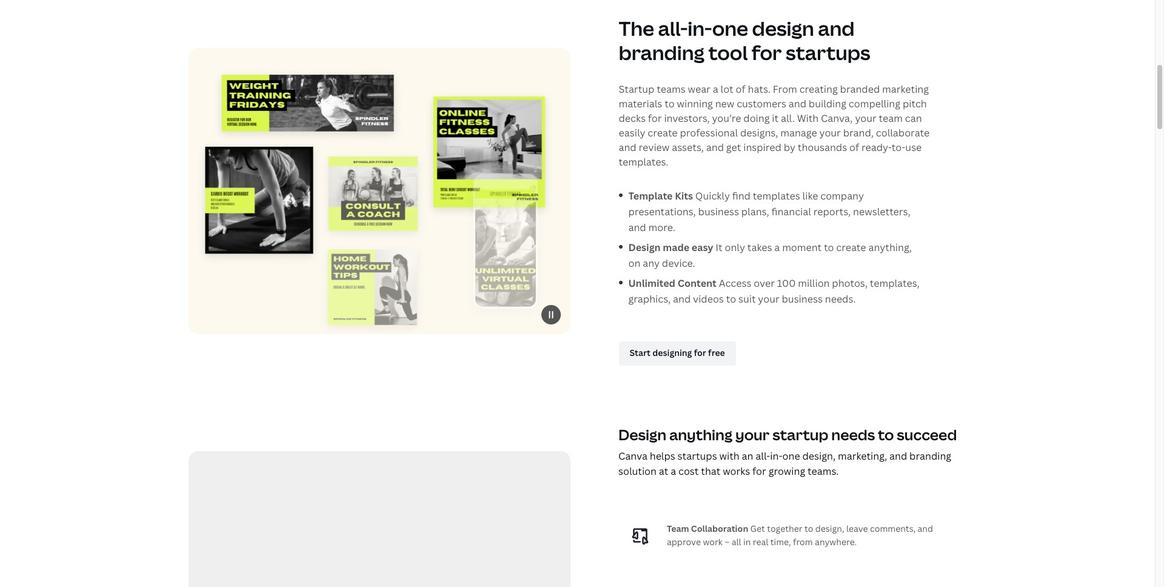 Task type: locate. For each thing, give the bounding box(es) containing it.
it only takes a moment to create anything, on any device.
[[629, 241, 912, 270]]

one left the design
[[713, 15, 749, 41]]

1 vertical spatial branding
[[910, 449, 952, 463]]

a right at
[[671, 465, 677, 478]]

and inside the all-in-one design and branding tool for startups
[[819, 15, 855, 41]]

manage
[[781, 126, 818, 140]]

template
[[629, 190, 673, 203]]

1 horizontal spatial business
[[782, 292, 823, 306]]

one inside the all-in-one design and branding tool for startups
[[713, 15, 749, 41]]

a left the lot
[[713, 83, 719, 96]]

1 vertical spatial business
[[782, 292, 823, 306]]

your up an
[[736, 424, 770, 444]]

0 vertical spatial all-
[[659, 15, 688, 41]]

0 horizontal spatial startups
[[678, 449, 717, 463]]

doing
[[744, 112, 770, 125]]

to up from
[[805, 523, 814, 534]]

and right the design
[[819, 15, 855, 41]]

your
[[856, 112, 877, 125], [820, 126, 841, 140], [759, 292, 780, 306], [736, 424, 770, 444]]

easily
[[619, 126, 646, 140]]

of
[[736, 83, 746, 96], [850, 141, 860, 154]]

anything
[[670, 424, 733, 444]]

design
[[629, 241, 661, 254], [619, 424, 667, 444]]

1 horizontal spatial all-
[[756, 449, 771, 463]]

1 vertical spatial create
[[837, 241, 867, 254]]

branding down succeed on the right of the page
[[910, 449, 952, 463]]

business
[[699, 205, 739, 218], [782, 292, 823, 306]]

materials
[[619, 97, 663, 111]]

all- inside the all-in-one design and branding tool for startups
[[659, 15, 688, 41]]

and up all.
[[789, 97, 807, 111]]

2 horizontal spatial a
[[775, 241, 780, 254]]

1 horizontal spatial startups
[[786, 40, 871, 66]]

works
[[723, 465, 751, 478]]

design,
[[803, 449, 836, 463], [816, 523, 845, 534]]

teams.
[[808, 465, 839, 478]]

1 horizontal spatial of
[[850, 141, 860, 154]]

0 vertical spatial business
[[699, 205, 739, 218]]

your inside "access over 100 million photos, templates, graphics, and videos to suit your business needs."
[[759, 292, 780, 306]]

0 horizontal spatial create
[[648, 126, 678, 140]]

a for moment
[[775, 241, 780, 254]]

0 vertical spatial branding
[[619, 40, 705, 66]]

branding inside design anything your startup needs to succeed canva helps startups with an all-in-one design, marketing, and branding solution at a cost that works for growing teams.
[[910, 449, 952, 463]]

anything,
[[869, 241, 912, 254]]

collaboration
[[691, 523, 749, 534]]

wear
[[688, 83, 711, 96]]

design, inside get together to design, leave comments, and approve work – all in real time, from anywhere.
[[816, 523, 845, 534]]

a right takes
[[775, 241, 780, 254]]

1 horizontal spatial create
[[837, 241, 867, 254]]

of right the lot
[[736, 83, 746, 96]]

and left more.
[[629, 221, 647, 234]]

solution
[[619, 465, 657, 478]]

0 vertical spatial design
[[629, 241, 661, 254]]

0 horizontal spatial branding
[[619, 40, 705, 66]]

find
[[733, 190, 751, 203]]

all
[[732, 536, 742, 548]]

create up photos,
[[837, 241, 867, 254]]

and inside get together to design, leave comments, and approve work – all in real time, from anywhere.
[[918, 523, 934, 534]]

1 vertical spatial one
[[783, 449, 801, 463]]

to inside design anything your startup needs to succeed canva helps startups with an all-in-one design, marketing, and branding solution at a cost that works for growing teams.
[[878, 424, 895, 444]]

all- right an
[[756, 449, 771, 463]]

1 horizontal spatial a
[[713, 83, 719, 96]]

1 horizontal spatial one
[[783, 449, 801, 463]]

1 vertical spatial all-
[[756, 449, 771, 463]]

and
[[819, 15, 855, 41], [789, 97, 807, 111], [619, 141, 637, 154], [707, 141, 724, 154], [629, 221, 647, 234], [673, 292, 691, 306], [890, 449, 908, 463], [918, 523, 934, 534]]

pitch
[[903, 97, 927, 111]]

for up the hats.
[[752, 40, 782, 66]]

design inside design anything your startup needs to succeed canva helps startups with an all-in-one design, marketing, and branding solution at a cost that works for growing teams.
[[619, 424, 667, 444]]

1 horizontal spatial in-
[[771, 449, 783, 463]]

0 horizontal spatial in-
[[688, 15, 713, 41]]

0 horizontal spatial of
[[736, 83, 746, 96]]

2 vertical spatial a
[[671, 465, 677, 478]]

1 vertical spatial design,
[[816, 523, 845, 534]]

0 horizontal spatial a
[[671, 465, 677, 478]]

1 horizontal spatial branding
[[910, 449, 952, 463]]

and inside design anything your startup needs to succeed canva helps startups with an all-in-one design, marketing, and branding solution at a cost that works for growing teams.
[[890, 449, 908, 463]]

all- right the
[[659, 15, 688, 41]]

time,
[[771, 536, 791, 548]]

design, up the anywhere.
[[816, 523, 845, 534]]

and right marketing,
[[890, 449, 908, 463]]

create up review
[[648, 126, 678, 140]]

1 vertical spatial a
[[775, 241, 780, 254]]

teams
[[657, 83, 686, 96]]

team
[[667, 523, 690, 534]]

creating
[[800, 83, 838, 96]]

access over 100 million photos, templates, graphics, and videos to suit your business needs.
[[629, 277, 920, 306]]

one
[[713, 15, 749, 41], [783, 449, 801, 463]]

any
[[643, 256, 660, 270]]

business down million
[[782, 292, 823, 306]]

the
[[619, 15, 655, 41]]

design, up teams.
[[803, 449, 836, 463]]

and down unlimited content
[[673, 292, 691, 306]]

startups up creating
[[786, 40, 871, 66]]

0 horizontal spatial one
[[713, 15, 749, 41]]

to down teams
[[665, 97, 675, 111]]

it
[[716, 241, 723, 254]]

business down quickly
[[699, 205, 739, 218]]

design for anything
[[619, 424, 667, 444]]

review
[[639, 141, 670, 154]]

business inside quickly find templates like company presentations, business plans, financial reports, newsletters, and more.
[[699, 205, 739, 218]]

suit
[[739, 292, 756, 306]]

that
[[701, 465, 721, 478]]

1 vertical spatial startups
[[678, 449, 717, 463]]

quickly find templates like company presentations, business plans, financial reports, newsletters, and more.
[[629, 190, 911, 234]]

a inside the startup teams wear a lot of hats. from creating branded marketing materials to winning new customers and building compelling pitch decks for investors, you're doing it all. with canva, your team can easily create professional designs, manage your brand, collaborate and review assets, and get inspired by thousands of ready-to-use templates.
[[713, 83, 719, 96]]

startup
[[619, 83, 655, 96]]

from
[[794, 536, 813, 548]]

one inside design anything your startup needs to succeed canva helps startups with an all-in-one design, marketing, and branding solution at a cost that works for growing teams.
[[783, 449, 801, 463]]

team collaboration
[[667, 523, 749, 534]]

0 vertical spatial in-
[[688, 15, 713, 41]]

takes
[[748, 241, 773, 254]]

financial
[[772, 205, 812, 218]]

of down brand,
[[850, 141, 860, 154]]

1 vertical spatial design
[[619, 424, 667, 444]]

designs,
[[741, 126, 779, 140]]

it
[[772, 112, 779, 125]]

and right the comments,
[[918, 523, 934, 534]]

and down professional
[[707, 141, 724, 154]]

0 vertical spatial one
[[713, 15, 749, 41]]

startups inside design anything your startup needs to succeed canva helps startups with an all-in-one design, marketing, and branding solution at a cost that works for growing teams.
[[678, 449, 717, 463]]

needs
[[832, 424, 876, 444]]

0 horizontal spatial all-
[[659, 15, 688, 41]]

startups inside the all-in-one design and branding tool for startups
[[786, 40, 871, 66]]

unlimited content
[[629, 277, 719, 290]]

startups up cost
[[678, 449, 717, 463]]

unlimited
[[629, 277, 676, 290]]

from
[[773, 83, 798, 96]]

for down materials
[[648, 112, 662, 125]]

0 vertical spatial create
[[648, 126, 678, 140]]

templates.
[[619, 156, 669, 169]]

0 vertical spatial a
[[713, 83, 719, 96]]

all.
[[781, 112, 795, 125]]

0 vertical spatial startups
[[786, 40, 871, 66]]

to inside "access over 100 million photos, templates, graphics, and videos to suit your business needs."
[[727, 292, 737, 306]]

needs.
[[826, 292, 856, 306]]

branding up teams
[[619, 40, 705, 66]]

leave
[[847, 523, 868, 534]]

0 horizontal spatial business
[[699, 205, 739, 218]]

with
[[798, 112, 819, 125]]

to right moment
[[824, 241, 834, 254]]

can
[[906, 112, 923, 125]]

to left suit
[[727, 292, 737, 306]]

your down over
[[759, 292, 780, 306]]

design up canva at right bottom
[[619, 424, 667, 444]]

2 vertical spatial for
[[753, 465, 767, 478]]

inspired
[[744, 141, 782, 154]]

branding inside the all-in-one design and branding tool for startups
[[619, 40, 705, 66]]

a inside it only takes a moment to create anything, on any device.
[[775, 241, 780, 254]]

in-
[[688, 15, 713, 41], [771, 449, 783, 463]]

an
[[742, 449, 754, 463]]

professional
[[680, 126, 738, 140]]

1 vertical spatial in-
[[771, 449, 783, 463]]

for inside the all-in-one design and branding tool for startups
[[752, 40, 782, 66]]

design for made
[[629, 241, 661, 254]]

million
[[799, 277, 830, 290]]

business inside "access over 100 million photos, templates, graphics, and videos to suit your business needs."
[[782, 292, 823, 306]]

reports,
[[814, 205, 851, 218]]

design up any
[[629, 241, 661, 254]]

0 vertical spatial design,
[[803, 449, 836, 463]]

to up marketing,
[[878, 424, 895, 444]]

to
[[665, 97, 675, 111], [824, 241, 834, 254], [727, 292, 737, 306], [878, 424, 895, 444], [805, 523, 814, 534]]

1 vertical spatial for
[[648, 112, 662, 125]]

0 vertical spatial for
[[752, 40, 782, 66]]

one up growing
[[783, 449, 801, 463]]

templates,
[[870, 277, 920, 290]]

graphics,
[[629, 292, 671, 306]]

for down an
[[753, 465, 767, 478]]



Task type: vqa. For each thing, say whether or not it's contained in the screenshot.
business within "Quickly Find Templates Like Company Presentations, Business Plans, Financial Reports, Newsletters, And More."
yes



Task type: describe. For each thing, give the bounding box(es) containing it.
create inside the startup teams wear a lot of hats. from creating branded marketing materials to winning new customers and building compelling pitch decks for investors, you're doing it all. with canva, your team can easily create professional designs, manage your brand, collaborate and review assets, and get inspired by thousands of ready-to-use templates.
[[648, 126, 678, 140]]

comments,
[[871, 523, 916, 534]]

your down the canva,
[[820, 126, 841, 140]]

customers
[[737, 97, 787, 111]]

more.
[[649, 221, 676, 234]]

easy
[[692, 241, 714, 254]]

building
[[809, 97, 847, 111]]

approve
[[667, 536, 701, 548]]

1 vertical spatial of
[[850, 141, 860, 154]]

startups for helps
[[678, 449, 717, 463]]

design anything your startup needs to succeed canva helps startups with an all-in-one design, marketing, and branding solution at a cost that works for growing teams.
[[619, 424, 958, 478]]

all- inside design anything your startup needs to succeed canva helps startups with an all-in-one design, marketing, and branding solution at a cost that works for growing teams.
[[756, 449, 771, 463]]

investors,
[[665, 112, 710, 125]]

get together to design, leave comments, and approve work – all in real time, from anywhere.
[[667, 523, 934, 548]]

winning
[[677, 97, 713, 111]]

get
[[751, 523, 766, 534]]

helps
[[650, 449, 676, 463]]

branded
[[841, 83, 880, 96]]

to-
[[892, 141, 906, 154]]

content
[[678, 277, 717, 290]]

with
[[720, 449, 740, 463]]

ready-
[[862, 141, 892, 154]]

canva,
[[821, 112, 853, 125]]

collaborate
[[877, 126, 930, 140]]

like
[[803, 190, 819, 203]]

a inside design anything your startup needs to succeed canva helps startups with an all-in-one design, marketing, and branding solution at a cost that works for growing teams.
[[671, 465, 677, 478]]

template kits
[[629, 190, 696, 203]]

thousands
[[798, 141, 848, 154]]

marketing,
[[838, 449, 888, 463]]

plans,
[[742, 205, 770, 218]]

design, inside design anything your startup needs to succeed canva helps startups with an all-in-one design, marketing, and branding solution at a cost that works for growing teams.
[[803, 449, 836, 463]]

over
[[754, 277, 775, 290]]

photos,
[[833, 277, 868, 290]]

startup teams wear a lot of hats. from creating branded marketing materials to winning new customers and building compelling pitch decks for investors, you're doing it all. with canva, your team can easily create professional designs, manage your brand, collaborate and review assets, and get inspired by thousands of ready-to-use templates.
[[619, 83, 930, 169]]

startup
[[773, 424, 829, 444]]

design
[[753, 15, 815, 41]]

for inside the startup teams wear a lot of hats. from creating branded marketing materials to winning new customers and building compelling pitch decks for investors, you're doing it all. with canva, your team can easily create professional designs, manage your brand, collaborate and review assets, and get inspired by thousands of ready-to-use templates.
[[648, 112, 662, 125]]

hats.
[[748, 83, 771, 96]]

and inside quickly find templates like company presentations, business plans, financial reports, newsletters, and more.
[[629, 221, 647, 234]]

real
[[753, 536, 769, 548]]

tool
[[709, 40, 748, 66]]

kits
[[675, 190, 693, 203]]

compelling
[[849, 97, 901, 111]]

device.
[[662, 256, 696, 270]]

and inside "access over 100 million photos, templates, graphics, and videos to suit your business needs."
[[673, 292, 691, 306]]

work
[[703, 536, 723, 548]]

for inside design anything your startup needs to succeed canva helps startups with an all-in-one design, marketing, and branding solution at a cost that works for growing teams.
[[753, 465, 767, 478]]

get
[[727, 141, 742, 154]]

assets,
[[672, 141, 704, 154]]

create inside it only takes a moment to create anything, on any device.
[[837, 241, 867, 254]]

use
[[906, 141, 922, 154]]

moment
[[783, 241, 822, 254]]

videos
[[693, 292, 724, 306]]

new
[[716, 97, 735, 111]]

canva
[[619, 449, 648, 463]]

0 vertical spatial of
[[736, 83, 746, 96]]

on
[[629, 256, 641, 270]]

the all-in-one design and branding tool for startups
[[619, 15, 871, 66]]

a for lot
[[713, 83, 719, 96]]

anywhere.
[[815, 536, 857, 548]]

startups for for
[[786, 40, 871, 66]]

to inside it only takes a moment to create anything, on any device.
[[824, 241, 834, 254]]

lot
[[721, 83, 734, 96]]

in- inside the all-in-one design and branding tool for startups
[[688, 15, 713, 41]]

marketing
[[883, 83, 929, 96]]

100
[[778, 277, 796, 290]]

to inside the startup teams wear a lot of hats. from creating branded marketing materials to winning new customers and building compelling pitch decks for investors, you're doing it all. with canva, your team can easily create professional designs, manage your brand, collaborate and review assets, and get inspired by thousands of ready-to-use templates.
[[665, 97, 675, 111]]

succeed
[[897, 424, 958, 444]]

at
[[659, 465, 669, 478]]

quickly
[[696, 190, 730, 203]]

in- inside design anything your startup needs to succeed canva helps startups with an all-in-one design, marketing, and branding solution at a cost that works for growing teams.
[[771, 449, 783, 463]]

design made easy
[[629, 241, 716, 254]]

to inside get together to design, leave comments, and approve work – all in real time, from anywhere.
[[805, 523, 814, 534]]

decks
[[619, 112, 646, 125]]

your up brand,
[[856, 112, 877, 125]]

in
[[744, 536, 751, 548]]

your inside design anything your startup needs to succeed canva helps startups with an all-in-one design, marketing, and branding solution at a cost that works for growing teams.
[[736, 424, 770, 444]]

company
[[821, 190, 864, 203]]

and down easily on the top of page
[[619, 141, 637, 154]]

by
[[784, 141, 796, 154]]

presentations,
[[629, 205, 696, 218]]

only
[[725, 241, 746, 254]]

access
[[719, 277, 752, 290]]

newsletters,
[[854, 205, 911, 218]]



